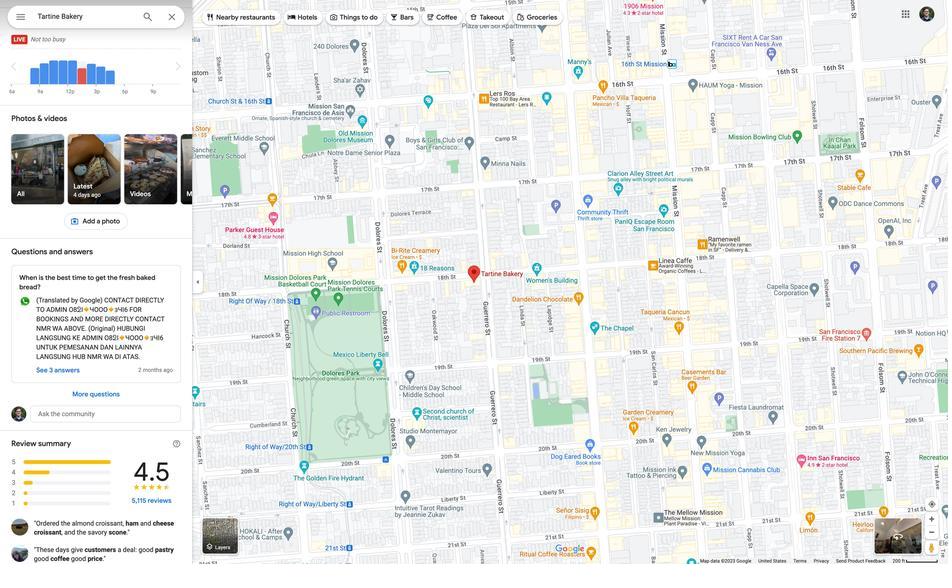 Task type: vqa. For each thing, say whether or not it's contained in the screenshot.


Task type: describe. For each thing, give the bounding box(es) containing it.
bookings
[[36, 315, 68, 323]]

when is the best time to get the fresh baked bread?
[[19, 274, 155, 292]]

5 stars, 3,528 reviews image
[[11, 457, 112, 468]]

." inside "these days give customers a deal: good pastry good coffee good price ."
[[103, 555, 106, 563]]

1 vertical spatial directly
[[105, 315, 134, 323]]

62% busy at 9 am. image
[[37, 51, 49, 94]]

1 vertical spatial and
[[140, 520, 151, 528]]

add a photo image
[[70, 217, 79, 226]]

0% busy at 9 pm. image
[[151, 51, 162, 94]]

review summary
[[11, 439, 71, 449]]

send product feedback
[[836, 559, 886, 564]]

0 vertical spatial directly
[[135, 297, 164, 304]]

collapse side panel image
[[193, 277, 203, 287]]

2 40% busy at 4 pm. image from the top
[[106, 71, 115, 84]]

photos & videos
[[11, 114, 67, 123]]

1 horizontal spatial nmr
[[87, 353, 102, 361]]

4.5 stars image
[[122, 484, 181, 493]]

to inside  things to do
[[362, 13, 368, 22]]

 layers
[[205, 542, 230, 552]]

google maps element
[[0, 0, 948, 564]]

none field inside tartine bakery field
[[38, 11, 135, 22]]

busy
[[52, 36, 65, 43]]

48% busy at 8 am. image
[[30, 51, 39, 84]]

12p
[[66, 89, 74, 94]]

2 for 2 months ago
[[138, 367, 141, 374]]

more
[[72, 390, 88, 399]]

scone
[[109, 529, 127, 537]]

4.5
[[133, 456, 170, 489]]

4 stars, 1,021 reviews image
[[11, 468, 111, 478]]

times
[[40, 16, 59, 26]]

hotels
[[298, 13, 317, 22]]

months
[[143, 367, 162, 374]]

1 langsung from the top
[[36, 334, 71, 342]]

0% busy at 11 pm. image
[[172, 51, 181, 84]]

answers for see 3 answers
[[54, 366, 80, 375]]

footer inside google maps element
[[700, 558, 893, 564]]

answers for questions and answers
[[64, 247, 93, 257]]

0% busy at 6 am. image
[[9, 51, 20, 94]]

google
[[737, 559, 752, 564]]

croissant,
[[96, 520, 124, 528]]

Tartine Bakery field
[[8, 6, 185, 28]]

 bars
[[390, 12, 414, 22]]

savory
[[88, 529, 107, 537]]

send
[[836, 559, 847, 564]]

terms button
[[794, 558, 807, 564]]

200 ft
[[893, 559, 905, 564]]

5,115
[[132, 497, 146, 505]]

more
[[85, 315, 103, 323]]

0 vertical spatial o8ᘖi🔸️чooo🔸️∃чi6
[[69, 306, 128, 314]]

9p
[[151, 89, 156, 94]]

the right is
[[45, 274, 55, 282]]

send product feedback button
[[836, 558, 886, 564]]

0 horizontal spatial good
[[34, 555, 49, 563]]

videos
[[44, 114, 67, 123]]

2 61% busy at 2 pm. image from the top
[[87, 64, 96, 84]]

dan
[[100, 344, 113, 351]]


[[206, 12, 214, 22]]

&
[[37, 114, 42, 123]]


[[426, 12, 435, 22]]

united states button
[[759, 558, 787, 564]]

baked
[[137, 274, 155, 282]]

privacy
[[814, 559, 829, 564]]

lainnya
[[115, 344, 142, 351]]

add
[[83, 217, 95, 226]]

2 horizontal spatial good
[[139, 546, 154, 554]]

coffee
[[436, 13, 457, 22]]

 button
[[170, 49, 187, 77]]

feedback
[[866, 559, 886, 564]]

days inside latest 4 days ago
[[78, 192, 90, 198]]

 coffee
[[426, 12, 457, 22]]


[[287, 12, 296, 22]]

privacy button
[[814, 558, 829, 564]]

google account: teddy rothschild  
(teddy@adept.ai) image
[[920, 7, 935, 22]]

1 stars, 121 reviews image
[[11, 499, 111, 509]]

0% busy at 7 am. image
[[21, 51, 30, 84]]

almond
[[72, 520, 94, 528]]

time
[[72, 274, 86, 282]]

the right get
[[107, 274, 118, 282]]

the up ,
[[61, 520, 70, 528]]

menu button
[[181, 134, 234, 204]]

questions
[[90, 390, 120, 399]]

photo
[[102, 217, 120, 226]]

currently 47% busy, usually 68% busy. image
[[78, 51, 86, 84]]

(translated by google) contact directly to admin o8ᘖi🔸️чooo🔸️∃чi6  for bookings and more directly contact nmr wa above.  (original) hubungi langsung ke admin o8ᘖi🔸️чooo🔸️∃чi6 untuk pemesanan dan lainnya langsung hub nmr wa di atas.
[[36, 297, 165, 361]]

48% busy at 8 am. image
[[30, 68, 39, 84]]

live
[[14, 36, 25, 43]]

add a photo
[[83, 217, 120, 226]]

2 for 2
[[12, 490, 15, 497]]

restaurants
[[240, 13, 275, 22]]

5,115 reviews button
[[122, 490, 181, 512]]

united states
[[759, 559, 787, 564]]

customers
[[85, 546, 116, 554]]

zoom in image
[[929, 516, 936, 523]]

deal:
[[123, 546, 137, 554]]


[[15, 10, 26, 24]]

cheese
[[153, 520, 174, 528]]

pastry
[[155, 546, 174, 554]]

popular times
[[11, 16, 59, 26]]

from your device image
[[928, 500, 937, 509]]


[[205, 542, 214, 552]]

3p
[[94, 89, 100, 94]]

a inside "these days give customers a deal: good pastry good coffee good price ."
[[118, 546, 121, 554]]

." inside "ordered the almond croissant, ham and cheese croissant , and the savory scone ."
[[127, 529, 130, 537]]

4 inside latest 4 days ago
[[73, 192, 77, 198]]

ago inside latest 4 days ago
[[91, 192, 101, 198]]

0 vertical spatial 3
[[49, 366, 53, 375]]

videos button
[[124, 134, 177, 204]]

1 40% busy at 4 pm. image from the top
[[106, 51, 115, 84]]

when
[[19, 274, 37, 282]]

hub
[[72, 353, 85, 361]]

"these
[[34, 546, 54, 554]]

map data ©2023 google
[[700, 559, 752, 564]]

0 horizontal spatial and
[[49, 247, 62, 257]]

"ordered the almond croissant, ham and cheese croissant , and the savory scone ."
[[34, 520, 174, 537]]



Task type: locate. For each thing, give the bounding box(es) containing it.
and
[[70, 315, 83, 323]]

"these days give customers a deal: good pastry good coffee good price ."
[[34, 546, 174, 563]]

a left deal:
[[118, 546, 121, 554]]

1 vertical spatial to
[[88, 274, 94, 282]]

0 horizontal spatial ago
[[91, 192, 101, 198]]

0 horizontal spatial directly
[[105, 315, 134, 323]]

ft
[[902, 559, 905, 564]]

1 horizontal spatial 3
[[49, 366, 53, 375]]

admin
[[46, 306, 67, 314], [82, 334, 103, 342]]

too
[[42, 36, 51, 43]]

9a
[[37, 89, 43, 94]]

admin down the (translated
[[46, 306, 67, 314]]

0 horizontal spatial nmr
[[36, 325, 51, 333]]

2 inside 2 stars, 111 reviews "image"
[[12, 490, 15, 497]]

0 vertical spatial 2
[[138, 367, 141, 374]]

0 vertical spatial and
[[49, 247, 62, 257]]

di
[[115, 353, 121, 361]]

4 down 5
[[12, 469, 15, 477]]

0 vertical spatial wa
[[52, 325, 62, 333]]

0 vertical spatial admin
[[46, 306, 67, 314]]

 nearby restaurants
[[206, 12, 275, 22]]

days down latest
[[78, 192, 90, 198]]

nmr down bookings
[[36, 325, 51, 333]]

answers up time
[[64, 247, 93, 257]]

 groceries
[[517, 12, 557, 22]]

takeout
[[480, 13, 504, 22]]

above.
[[64, 325, 87, 333]]

1 vertical spatial nmr
[[87, 353, 102, 361]]

croissant
[[34, 529, 61, 537]]

o8ᘖi🔸️чooo🔸️∃чi6 up more
[[69, 306, 128, 314]]

 hotels
[[287, 12, 317, 22]]

to inside the when is the best time to get the fresh baked bread?
[[88, 274, 94, 282]]

to left do
[[362, 13, 368, 22]]

photos
[[11, 114, 36, 123]]

all button
[[0, 134, 84, 204]]

groceries
[[527, 13, 557, 22]]


[[5, 56, 22, 77]]

0 horizontal spatial days
[[56, 546, 69, 554]]

61% busy at 2 pm. image right 47% image
[[87, 64, 96, 84]]

1 horizontal spatial directly
[[135, 297, 164, 304]]

71% busy at 10 am. image
[[49, 51, 58, 84], [49, 60, 58, 84]]

1 vertical spatial ."
[[103, 555, 106, 563]]

nearby
[[216, 13, 239, 22]]

 button
[[5, 49, 22, 77]]

2 langsung from the top
[[36, 353, 71, 361]]

1 horizontal spatial ago
[[163, 367, 173, 374]]

coffee
[[50, 555, 69, 563]]

good right deal:
[[139, 546, 154, 554]]

hubungi
[[117, 325, 145, 333]]

0% busy at 8 pm. image
[[143, 51, 152, 84]]

days up coffee
[[56, 546, 69, 554]]

"ordered
[[34, 520, 59, 528]]

ago
[[91, 192, 101, 198], [163, 367, 173, 374]]

4 inside 4 stars, 1,021 reviews image
[[12, 469, 15, 477]]

give
[[71, 546, 83, 554]]

a right 'add'
[[97, 217, 100, 226]]

1 vertical spatial admin
[[82, 334, 103, 342]]


[[470, 12, 478, 22]]

."
[[127, 529, 130, 537], [103, 555, 106, 563]]

united
[[759, 559, 772, 564]]

1 vertical spatial 3
[[12, 479, 15, 487]]

0 vertical spatial langsung
[[36, 334, 71, 342]]

by
[[71, 297, 78, 304]]

best
[[57, 274, 71, 282]]

langsung
[[36, 334, 71, 342], [36, 353, 71, 361]]

1 71% busy at 10 am. image from the top
[[49, 51, 58, 84]]

fresh
[[119, 274, 135, 282]]

1 horizontal spatial and
[[64, 529, 75, 537]]

0 vertical spatial contact
[[104, 297, 134, 304]]

nmr right hub
[[87, 353, 102, 361]]

directly up for
[[135, 297, 164, 304]]

more information about the review summary image
[[172, 440, 181, 448]]

 button
[[8, 6, 34, 30]]

answers
[[64, 247, 93, 257], [54, 366, 80, 375]]

reviews
[[148, 497, 171, 505]]

2 vertical spatial and
[[64, 529, 75, 537]]

product
[[848, 559, 865, 564]]

0 vertical spatial a
[[97, 217, 100, 226]]

wa down bookings
[[52, 325, 62, 333]]

1 vertical spatial a
[[118, 546, 121, 554]]

40% busy at 4 pm. image right 52% busy at 3 pm. image
[[106, 71, 115, 84]]

1 horizontal spatial a
[[118, 546, 121, 554]]

langsung up untuk
[[36, 334, 71, 342]]

200 ft button
[[893, 559, 938, 564]]

bars
[[400, 13, 414, 22]]

zoom out image
[[929, 529, 936, 536]]

directly up hubungi
[[105, 315, 134, 323]]

1 horizontal spatial to
[[362, 13, 368, 22]]

not
[[30, 36, 40, 43]]


[[330, 12, 338, 22]]

the down almond
[[77, 529, 86, 537]]

footer containing map data ©2023 google
[[700, 558, 893, 564]]

5,115 reviews
[[132, 497, 171, 505]]

to
[[36, 306, 45, 314]]

good down give
[[71, 555, 86, 563]]

None field
[[38, 11, 135, 22]]

1 horizontal spatial wa
[[103, 353, 113, 361]]

things
[[340, 13, 360, 22]]

71% busy at 11 am. image
[[59, 51, 68, 84], [59, 60, 68, 84]]

map
[[700, 559, 710, 564]]

1 vertical spatial 4
[[12, 469, 15, 477]]

4
[[73, 192, 77, 198], [12, 469, 15, 477]]

2 up 1
[[12, 490, 15, 497]]

price
[[88, 555, 103, 563]]

71% busy at 12 pm. image
[[66, 51, 77, 94]]

1 horizontal spatial 4
[[73, 192, 77, 198]]

." down customers
[[103, 555, 106, 563]]

1 horizontal spatial good
[[71, 555, 86, 563]]


[[390, 12, 398, 22]]

0 horizontal spatial 2
[[12, 490, 15, 497]]

all
[[17, 190, 25, 198]]

o8ᘖi🔸️чooo🔸️∃чi6 down hubungi
[[104, 334, 163, 342]]

and
[[49, 247, 62, 257], [140, 520, 151, 528], [64, 529, 75, 537]]

bread?
[[19, 283, 41, 292]]

1 vertical spatial langsung
[[36, 353, 71, 361]]

0 vertical spatial ago
[[91, 192, 101, 198]]

videos
[[130, 190, 151, 198]]

 takeout
[[470, 12, 504, 22]]

,
[[61, 529, 63, 537]]

none text field inside google maps element
[[30, 406, 181, 423]]

5
[[12, 458, 15, 466]]

questions and answers
[[11, 247, 93, 257]]

latest 4 days ago
[[73, 182, 101, 198]]

1 vertical spatial contact
[[135, 315, 165, 323]]

 things to do
[[330, 12, 378, 22]]

3 right see
[[49, 366, 53, 375]]

and right ,
[[64, 529, 75, 537]]

2 horizontal spatial and
[[140, 520, 151, 528]]

contact down for
[[135, 315, 165, 323]]

0 vertical spatial nmr
[[36, 325, 51, 333]]

contact up for
[[104, 297, 134, 304]]

a inside add a photo button
[[97, 217, 100, 226]]

and right ham
[[140, 520, 151, 528]]

get
[[96, 274, 106, 282]]

1 vertical spatial answers
[[54, 366, 80, 375]]

52% busy at 3 pm. image
[[94, 51, 105, 94]]

1 vertical spatial o8ᘖi🔸️чooo🔸️∃чi6
[[104, 334, 163, 342]]

47% image
[[78, 68, 86, 84]]

40% busy at 4 pm. image left 0% busy at 5 pm. image
[[106, 51, 115, 84]]

0% busy at 7 pm. image
[[134, 51, 143, 84]]

0 horizontal spatial contact
[[104, 297, 134, 304]]

show street view coverage image
[[925, 541, 939, 555]]

71% busy at 11 am. image left 47% image
[[59, 60, 68, 84]]

(original)
[[88, 325, 115, 333]]

1 horizontal spatial 2
[[138, 367, 141, 374]]

0 horizontal spatial ."
[[103, 555, 106, 563]]


[[517, 12, 525, 22]]

nmr
[[36, 325, 51, 333], [87, 353, 102, 361]]

4 down latest
[[73, 192, 77, 198]]

wa down dan
[[103, 353, 113, 361]]

ago right months
[[163, 367, 173, 374]]

0 vertical spatial days
[[78, 192, 90, 198]]

ago down latest
[[91, 192, 101, 198]]

0 horizontal spatial to
[[88, 274, 94, 282]]

terms
[[794, 559, 807, 564]]

not too busy
[[30, 36, 65, 43]]

0 horizontal spatial a
[[97, 217, 100, 226]]

0 vertical spatial ."
[[127, 529, 130, 537]]

0 vertical spatial to
[[362, 13, 368, 22]]

40% busy at 4 pm. image
[[106, 51, 115, 84], [106, 71, 115, 84]]

street view image
[[893, 531, 904, 542]]

200
[[893, 559, 901, 564]]

1 horizontal spatial admin
[[82, 334, 103, 342]]

61% busy at 2 pm. image right currently 47% busy, usually 68% busy. image
[[87, 51, 96, 84]]

is
[[39, 274, 44, 282]]

0 horizontal spatial 4
[[12, 469, 15, 477]]

(translated
[[36, 297, 70, 304]]

1 horizontal spatial days
[[78, 192, 90, 198]]

1 vertical spatial days
[[56, 546, 69, 554]]

None text field
[[30, 406, 181, 423]]

0 vertical spatial 4
[[73, 192, 77, 198]]

2 71% busy at 10 am. image from the top
[[49, 60, 58, 84]]

langsung down untuk
[[36, 353, 71, 361]]

3 stars, 334 reviews image
[[11, 478, 111, 488]]

footer
[[700, 558, 893, 564]]

google)
[[80, 297, 103, 304]]

more questions button
[[63, 383, 129, 406]]

days
[[78, 192, 90, 198], [56, 546, 69, 554]]

wa
[[52, 325, 62, 333], [103, 353, 113, 361]]

states
[[773, 559, 787, 564]]

1 horizontal spatial contact
[[135, 315, 165, 323]]

1 vertical spatial wa
[[103, 353, 113, 361]]

1 vertical spatial ago
[[163, 367, 173, 374]]

2 stars, 111 reviews image
[[11, 488, 111, 499]]

admin down (original)
[[82, 334, 103, 342]]

." down ham
[[127, 529, 130, 537]]

0% busy at 10 pm. image
[[162, 51, 171, 84]]

review
[[11, 439, 36, 449]]

see
[[36, 366, 48, 375]]

2 71% busy at 11 am. image from the top
[[59, 60, 68, 84]]

3 down 5
[[12, 479, 15, 487]]

 search field
[[8, 6, 185, 30]]

None text field
[[34, 519, 181, 537], [34, 546, 181, 564], [34, 519, 181, 537], [34, 546, 181, 564]]

o8ᘖi🔸️чooo🔸️∃чi6
[[69, 306, 128, 314], [104, 334, 163, 342]]

0 horizontal spatial wa
[[52, 325, 62, 333]]

popular times at tartine bakery region
[[0, 8, 192, 94]]

1 61% busy at 2 pm. image from the top
[[87, 51, 96, 84]]

1 vertical spatial 2
[[12, 490, 15, 497]]

0% busy at 6 pm. image
[[122, 51, 134, 94]]


[[170, 56, 187, 77]]

0 horizontal spatial 3
[[12, 479, 15, 487]]

summary
[[38, 439, 71, 449]]

61% busy at 2 pm. image
[[87, 51, 96, 84], [87, 64, 96, 84]]

0 horizontal spatial admin
[[46, 306, 67, 314]]

good down "these
[[34, 555, 49, 563]]

1 horizontal spatial ."
[[127, 529, 130, 537]]

1 71% busy at 11 am. image from the top
[[59, 51, 68, 84]]

answers down hub
[[54, 366, 80, 375]]

to left get
[[88, 274, 94, 282]]

3 inside image
[[12, 479, 15, 487]]

0% busy at 5 pm. image
[[115, 51, 124, 84]]

and right questions
[[49, 247, 62, 257]]

2 left months
[[138, 367, 141, 374]]

days inside "these days give customers a deal: good pastry good coffee good price ."
[[56, 546, 69, 554]]

0 vertical spatial answers
[[64, 247, 93, 257]]

for
[[129, 306, 142, 314]]

71% busy at 11 am. image left currently 47% busy, usually 68% busy. image
[[59, 51, 68, 84]]

latest
[[73, 182, 93, 191]]



